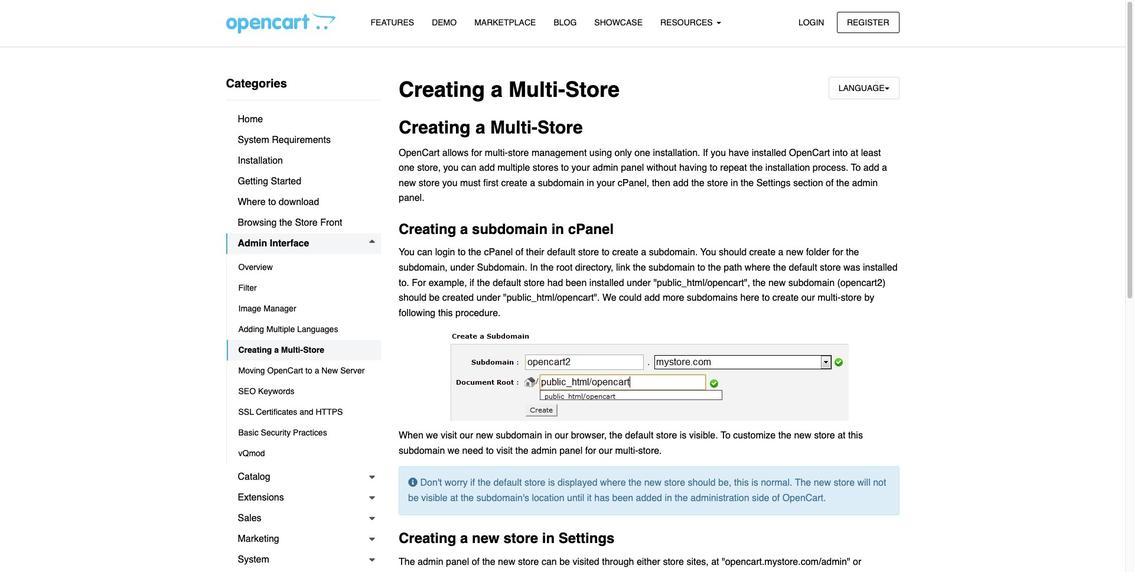 Task type: vqa. For each thing, say whether or not it's contained in the screenshot.
Login link
yes



Task type: locate. For each thing, give the bounding box(es) containing it.
0 horizontal spatial can
[[418, 247, 433, 258]]

create down multiple on the top left of the page
[[502, 178, 528, 189]]

in
[[587, 178, 595, 189], [731, 178, 739, 189], [552, 221, 565, 238], [545, 431, 553, 441], [665, 493, 673, 503], [543, 530, 555, 547]]

0 vertical spatial under
[[451, 262, 475, 273]]

the down having
[[692, 178, 705, 189]]

2 system from the top
[[238, 554, 269, 565]]

0 vertical spatial you
[[711, 148, 727, 158]]

admin interface
[[238, 238, 309, 249]]

1 vertical spatial you
[[444, 163, 459, 173]]

in inside the when we visit our new subdomain in our browser, the default store is visible. to customize the new store at this subdomain we need to visit the admin panel for our multi-store.
[[545, 431, 553, 441]]

seo keywords link
[[227, 381, 381, 402]]

1 horizontal spatial settings
[[757, 178, 791, 189]]

0 horizontal spatial be
[[408, 493, 419, 503]]

started
[[271, 176, 302, 187]]

1 vertical spatial should
[[399, 293, 427, 303]]

creating a multi-store
[[399, 77, 620, 102], [399, 117, 583, 138], [239, 345, 325, 355]]

to right "login"
[[458, 247, 466, 258]]

if inside the don't worry if the default store is displayed where the new store should be, this is normal. the new store will not be visible at the subdomain's location until it has been added in the administration side of opencart.
[[471, 478, 475, 488]]

be inside you can login to the cpanel of their default store to create a subdomain. you should create a new folder for the subdomain, under subdomain. in the root directory, link the subdomain to the path where the default store was installed to. for example, if the default store had been installed under "public_html/opencart", the new subdomain (opencart2) should be created under "public_html/opencart". we could add more subdomains here to create our multi-store by following this procedure.
[[430, 293, 440, 303]]

0 vertical spatial be
[[430, 293, 440, 303]]

it
[[587, 493, 592, 503]]

opencart
[[399, 148, 440, 158], [790, 148, 831, 158], [268, 366, 303, 375]]

add inside you can login to the cpanel of their default store to create a subdomain. you should create a new folder for the subdomain, under subdomain. in the root directory, link the subdomain to the path where the default store was installed to. for example, if the default store had been installed under "public_html/opencart", the new subdomain (opencart2) should be created under "public_html/opencart". we could add more subdomains here to create our multi-store by following this procedure.
[[645, 293, 661, 303]]

should
[[719, 247, 747, 258], [399, 293, 427, 303], [688, 478, 716, 488]]

you up subdomain,
[[399, 247, 415, 258]]

panel up "opencart2.mystore.com/admin".
[[446, 557, 469, 567]]

1 vertical spatial to
[[721, 431, 731, 441]]

multi- inside opencart allows for multi-store management using only one installation. if you have installed opencart into at least one store, you can add multiple stores to your admin panel without having to repeat the installation process. to add a new store you must first create a subdomain in your cpanel, then add the store in the settings section of the admin panel.
[[485, 148, 508, 158]]

one
[[635, 148, 651, 158], [399, 163, 415, 173]]

settings up 'visited'
[[559, 530, 615, 547]]

1 vertical spatial panel
[[560, 446, 583, 456]]

1 vertical spatial be
[[408, 493, 419, 503]]

1 vertical spatial under
[[627, 278, 651, 288]]

1 horizontal spatial multi-
[[616, 446, 639, 456]]

can up subdomain,
[[418, 247, 433, 258]]

1 horizontal spatial one
[[635, 148, 651, 158]]

for down browser,
[[586, 446, 597, 456]]

browsing the store front
[[238, 218, 343, 228]]

this right 'be,'
[[735, 478, 749, 488]]

is up side
[[752, 478, 759, 488]]

settings down "installation"
[[757, 178, 791, 189]]

default up subdomain's
[[494, 478, 522, 488]]

be inside the don't worry if the default store is displayed where the new store should be, this is normal. the new store will not be visible at the subdomain's location until it has been added in the administration side of opencart.
[[408, 493, 419, 503]]

panel for one
[[621, 163, 645, 173]]

least
[[862, 148, 882, 158]]

to right here at the right of page
[[763, 293, 770, 303]]

0 horizontal spatial this
[[438, 308, 453, 318]]

be inside the admin panel of the new store can be visited through either store sites, at "opencart.mystore.com/admin" or "opencart2.mystore.com/admin". just add a "/admin" to either of your stores' locations to access the admin panel
[[560, 557, 570, 567]]

browser,
[[571, 431, 607, 441]]

should up path
[[719, 247, 747, 258]]

the
[[796, 478, 812, 488], [399, 557, 415, 567]]

0 vertical spatial visit
[[441, 431, 457, 441]]

0 horizontal spatial cpanel
[[484, 247, 513, 258]]

the up "opencart2.mystore.com/admin".
[[483, 557, 496, 567]]

2 horizontal spatial multi-
[[818, 293, 841, 303]]

where right path
[[745, 262, 771, 273]]

in left browser,
[[545, 431, 553, 441]]

our inside you can login to the cpanel of their default store to create a subdomain. you should create a new folder for the subdomain, under subdomain. in the root directory, link the subdomain to the path where the default store was installed to. for example, if the default store had been installed under "public_html/opencart", the new subdomain (opencart2) should be created under "public_html/opencart". we could add more subdomains here to create our multi-store by following this procedure.
[[802, 293, 816, 303]]

multi- up multiple on the top left of the page
[[485, 148, 508, 158]]

installed inside opencart allows for multi-store management using only one installation. if you have installed opencart into at least one store, you can add multiple stores to your admin panel without having to repeat the installation process. to add a new store you must first create a subdomain in your cpanel, then add the store in the settings section of the admin panel.
[[752, 148, 787, 158]]

either
[[637, 557, 661, 567], [633, 572, 656, 572]]

multi- up the don't worry if the default store is displayed where the new store should be, this is normal. the new store will not be visible at the subdomain's location until it has been added in the administration side of opencart.
[[616, 446, 639, 456]]

to right visible.
[[721, 431, 731, 441]]

at inside the admin panel of the new store can be visited through either store sites, at "opencart.mystore.com/admin" or "opencart2.mystore.com/admin". just add a "/admin" to either of your stores' locations to access the admin panel
[[712, 557, 720, 567]]

resources link
[[652, 12, 730, 33]]

your
[[572, 163, 590, 173], [597, 178, 616, 189], [670, 572, 688, 572]]

you up "public_html/opencart",
[[701, 247, 717, 258]]

your left cpanel,
[[597, 178, 616, 189]]

default inside the when we visit our new subdomain in our browser, the default store is visible. to customize the new store at this subdomain we need to visit the admin panel for our multi-store.
[[626, 431, 654, 441]]

be down example,
[[430, 293, 440, 303]]

visit right need
[[497, 446, 513, 456]]

management
[[532, 148, 587, 158]]

demo
[[432, 18, 457, 27]]

0 horizontal spatial for
[[472, 148, 483, 158]]

installed up we
[[590, 278, 625, 288]]

visit right when
[[441, 431, 457, 441]]

default up store.
[[626, 431, 654, 441]]

default up "root"
[[547, 247, 576, 258]]

2 horizontal spatial under
[[627, 278, 651, 288]]

0 vertical spatial one
[[635, 148, 651, 158]]

in down repeat
[[731, 178, 739, 189]]

added
[[636, 493, 663, 503]]

(opencart2)
[[838, 278, 886, 288]]

using
[[590, 148, 612, 158]]

been right has
[[613, 493, 634, 503]]

2 horizontal spatial panel
[[621, 163, 645, 173]]

2 vertical spatial multi-
[[281, 345, 303, 355]]

system down marketing
[[238, 554, 269, 565]]

opencart allows for multi-store management using only one installation. if you have installed opencart into at least one store, you can add multiple stores to your admin panel without having to repeat the installation process. to add a new store you must first create a subdomain in your cpanel, then add the store in the settings section of the admin panel.
[[399, 148, 888, 204]]

to up directory,
[[602, 247, 610, 258]]

admin up location at the bottom left of the page
[[532, 446, 557, 456]]

2 vertical spatial installed
[[590, 278, 625, 288]]

1 vertical spatial cpanel
[[484, 247, 513, 258]]

under up example,
[[451, 262, 475, 273]]

1 you from the left
[[399, 247, 415, 258]]

one left store,
[[399, 163, 415, 173]]

download
[[279, 197, 319, 207]]

of down normal.
[[773, 493, 780, 503]]

0 horizontal spatial to
[[721, 431, 731, 441]]

the right link
[[633, 262, 646, 273]]

where
[[745, 262, 771, 273], [601, 478, 626, 488]]

cpanel up directory,
[[568, 221, 614, 238]]

to inside the when we visit our new subdomain in our browser, the default store is visible. to customize the new store at this subdomain we need to visit the admin panel for our multi-store.
[[486, 446, 494, 456]]

1 vertical spatial if
[[471, 478, 475, 488]]

2 horizontal spatial opencart
[[790, 148, 831, 158]]

for right allows
[[472, 148, 483, 158]]

is left visible.
[[680, 431, 687, 441]]

installed up "installation"
[[752, 148, 787, 158]]

system
[[238, 135, 269, 145], [238, 554, 269, 565]]

0 horizontal spatial panel
[[446, 557, 469, 567]]

not
[[874, 478, 887, 488]]

if
[[470, 278, 475, 288], [471, 478, 475, 488]]

multi- down (opencart2)
[[818, 293, 841, 303]]

2 vertical spatial you
[[443, 178, 458, 189]]

the
[[750, 163, 763, 173], [692, 178, 705, 189], [741, 178, 754, 189], [837, 178, 850, 189], [279, 218, 293, 228], [469, 247, 482, 258], [847, 247, 860, 258], [541, 262, 554, 273], [633, 262, 646, 273], [709, 262, 722, 273], [774, 262, 787, 273], [477, 278, 490, 288], [753, 278, 766, 288], [610, 431, 623, 441], [779, 431, 792, 441], [516, 446, 529, 456], [478, 478, 491, 488], [629, 478, 642, 488], [461, 493, 474, 503], [675, 493, 688, 503], [483, 557, 496, 567], [803, 572, 816, 572]]

we right when
[[426, 431, 438, 441]]

2 horizontal spatial installed
[[864, 262, 898, 273]]

your down sites,
[[670, 572, 688, 572]]

to up "public_html/opencart",
[[698, 262, 706, 273]]

0 horizontal spatial opencart
[[268, 366, 303, 375]]

2 horizontal spatial can
[[542, 557, 557, 567]]

should up following
[[399, 293, 427, 303]]

to right where
[[268, 197, 276, 207]]

2 horizontal spatial this
[[849, 431, 864, 441]]

just
[[538, 572, 556, 572]]

can up just
[[542, 557, 557, 567]]

under up procedure.
[[477, 293, 501, 303]]

new inside the admin panel of the new store can be visited through either store sites, at "opencart.mystore.com/admin" or "opencart2.mystore.com/admin". just add a "/admin" to either of your stores' locations to access the admin panel
[[498, 557, 516, 567]]

in
[[530, 262, 538, 273]]

following
[[399, 308, 436, 318]]

for right folder
[[833, 247, 844, 258]]

multi- inside the when we visit our new subdomain in our browser, the default store is visible. to customize the new store at this subdomain we need to visit the admin panel for our multi-store.
[[616, 446, 639, 456]]

where to download link
[[226, 192, 381, 213]]

0 horizontal spatial one
[[399, 163, 415, 173]]

add up the first
[[479, 163, 495, 173]]

2 vertical spatial should
[[688, 478, 716, 488]]

of left "their"
[[516, 247, 524, 258]]

1 horizontal spatial under
[[477, 293, 501, 303]]

language
[[839, 83, 885, 93]]

2 horizontal spatial your
[[670, 572, 688, 572]]

your inside the admin panel of the new store can be visited through either store sites, at "opencart.mystore.com/admin" or "opencart2.mystore.com/admin". just add a "/admin" to either of your stores' locations to access the admin panel
[[670, 572, 688, 572]]

first
[[484, 178, 499, 189]]

subdomain
[[538, 178, 585, 189], [472, 221, 548, 238], [649, 262, 695, 273], [789, 278, 835, 288], [496, 431, 543, 441], [399, 446, 445, 456]]

marketing link
[[226, 529, 381, 550]]

new inside opencart allows for multi-store management using only one installation. if you have installed opencart into at least one store, you can add multiple stores to your admin panel without having to repeat the installation process. to add a new store you must first create a subdomain in your cpanel, then add the store in the settings section of the admin panel.
[[399, 178, 416, 189]]

1 vertical spatial system
[[238, 554, 269, 565]]

admin down using
[[593, 163, 619, 173]]

panel inside opencart allows for multi-store management using only one installation. if you have installed opencart into at least one store, you can add multiple stores to your admin panel without having to repeat the installation process. to add a new store you must first create a subdomain in your cpanel, then add the store in the settings section of the admin panel.
[[621, 163, 645, 173]]

0 horizontal spatial settings
[[559, 530, 615, 547]]

2 vertical spatial for
[[586, 446, 597, 456]]

to inside moving opencart to a new server link
[[306, 366, 313, 375]]

2 horizontal spatial for
[[833, 247, 844, 258]]

should left 'be,'
[[688, 478, 716, 488]]

admin
[[238, 238, 267, 249]]

cpanel inside you can login to the cpanel of their default store to create a subdomain. you should create a new folder for the subdomain, under subdomain. in the root directory, link the subdomain to the path where the default store was installed to. for example, if the default store had been installed under "public_html/opencart", the new subdomain (opencart2) should be created under "public_html/opencart". we could add more subdomains here to create our multi-store by following this procedure.
[[484, 247, 513, 258]]

system for system
[[238, 554, 269, 565]]

have
[[729, 148, 750, 158]]

2 horizontal spatial is
[[752, 478, 759, 488]]

0 vertical spatial for
[[472, 148, 483, 158]]

sales
[[238, 513, 262, 524]]

1 horizontal spatial for
[[586, 446, 597, 456]]

0 vertical spatial cpanel
[[568, 221, 614, 238]]

store
[[508, 148, 529, 158], [419, 178, 440, 189], [708, 178, 729, 189], [579, 247, 600, 258], [821, 262, 842, 273], [524, 278, 545, 288], [841, 293, 862, 303], [657, 431, 678, 441], [815, 431, 836, 441], [525, 478, 546, 488], [665, 478, 686, 488], [834, 478, 855, 488], [504, 530, 539, 547], [518, 557, 539, 567], [663, 557, 685, 567]]

vqmod
[[239, 449, 265, 458]]

0 horizontal spatial your
[[572, 163, 590, 173]]

this up will
[[849, 431, 864, 441]]

into
[[833, 148, 849, 158]]

a inside the admin panel of the new store can be visited through either store sites, at "opencart.mystore.com/admin" or "opencart2.mystore.com/admin". just add a "/admin" to either of your stores' locations to access the admin panel
[[577, 572, 582, 572]]

0 vertical spatial this
[[438, 308, 453, 318]]

had
[[548, 278, 564, 288]]

1 vertical spatial can
[[418, 247, 433, 258]]

you left must
[[443, 178, 458, 189]]

of left stores'
[[659, 572, 667, 572]]

where
[[238, 197, 266, 207]]

1 horizontal spatial cpanel
[[568, 221, 614, 238]]

you
[[711, 148, 727, 158], [444, 163, 459, 173], [443, 178, 458, 189]]

visible
[[422, 493, 448, 503]]

info circle image
[[408, 478, 418, 487]]

to inside the where to download link
[[268, 197, 276, 207]]

vqmod link
[[227, 443, 381, 464]]

section
[[794, 178, 824, 189]]

the right repeat
[[750, 163, 763, 173]]

1 system from the top
[[238, 135, 269, 145]]

could
[[620, 293, 642, 303]]

be left 'visited'
[[560, 557, 570, 567]]

resources
[[661, 18, 716, 27]]

1 horizontal spatial this
[[735, 478, 749, 488]]

in down using
[[587, 178, 595, 189]]

you can login to the cpanel of their default store to create a subdomain. you should create a new folder for the subdomain, under subdomain. in the root directory, link the subdomain to the path where the default store was installed to. for example, if the default store had been installed under "public_html/opencart", the new subdomain (opencart2) should be created under "public_html/opencart". we could add more subdomains here to create our multi-store by following this procedure.
[[399, 247, 898, 318]]

of inside the don't worry if the default store is displayed where the new store should be, this is normal. the new store will not be visible at the subdomain's location until it has been added in the administration side of opencart.
[[773, 493, 780, 503]]

0 horizontal spatial installed
[[590, 278, 625, 288]]

home
[[238, 114, 263, 125]]

overview link
[[227, 257, 381, 278]]

the inside the don't worry if the default store is displayed where the new store should be, this is normal. the new store will not be visible at the subdomain's location until it has been added in the administration side of opencart.
[[796, 478, 812, 488]]

0 horizontal spatial the
[[399, 557, 415, 567]]

0 horizontal spatial multi-
[[485, 148, 508, 158]]

the down process. on the right top of the page
[[837, 178, 850, 189]]

repeat
[[721, 163, 748, 173]]

creating a multi-store link
[[227, 340, 381, 361]]

of down process. on the right top of the page
[[826, 178, 834, 189]]

to down management
[[561, 163, 569, 173]]

either down through
[[633, 572, 656, 572]]

1 horizontal spatial visit
[[497, 446, 513, 456]]

panel up cpanel,
[[621, 163, 645, 173]]

1 horizontal spatial should
[[688, 478, 716, 488]]

2 vertical spatial under
[[477, 293, 501, 303]]

your down using
[[572, 163, 590, 173]]

the inside the admin panel of the new store can be visited through either store sites, at "opencart.mystore.com/admin" or "opencart2.mystore.com/admin". just add a "/admin" to either of your stores' locations to access the admin panel
[[399, 557, 415, 567]]

0 horizontal spatial been
[[566, 278, 587, 288]]

be down info circle image
[[408, 493, 419, 503]]

1 horizontal spatial is
[[680, 431, 687, 441]]

0 vertical spatial where
[[745, 262, 771, 273]]

2 vertical spatial this
[[735, 478, 749, 488]]

moving opencart to a new server link
[[227, 361, 381, 381]]

this inside the when we visit our new subdomain in our browser, the default store is visible. to customize the new store at this subdomain we need to visit the admin panel for our multi-store.
[[849, 431, 864, 441]]

cpanel
[[568, 221, 614, 238], [484, 247, 513, 258]]

browsing
[[238, 218, 277, 228]]

home link
[[226, 109, 381, 130]]

0 vertical spatial your
[[572, 163, 590, 173]]

to right process. on the right top of the page
[[852, 163, 862, 173]]

1 vertical spatial for
[[833, 247, 844, 258]]

certificates
[[256, 407, 298, 417]]

create up here at the right of page
[[750, 247, 776, 258]]

1 horizontal spatial where
[[745, 262, 771, 273]]

1 horizontal spatial been
[[613, 493, 634, 503]]

1 vertical spatial been
[[613, 493, 634, 503]]

2 vertical spatial creating a multi-store
[[239, 345, 325, 355]]

1 vertical spatial we
[[448, 446, 460, 456]]

add inside the admin panel of the new store can be visited through either store sites, at "opencart.mystore.com/admin" or "opencart2.mystore.com/admin". just add a "/admin" to either of your stores' locations to access the admin panel
[[558, 572, 574, 572]]

subdomain,
[[399, 262, 448, 273]]

in right added
[[665, 493, 673, 503]]

to.
[[399, 278, 410, 288]]

been inside the don't worry if the default store is displayed where the new store should be, this is normal. the new store will not be visible at the subdomain's location until it has been added in the administration side of opencart.
[[613, 493, 634, 503]]

catalog
[[238, 472, 271, 482]]

1 vertical spatial this
[[849, 431, 864, 441]]

panel.
[[399, 193, 425, 204]]

0 vertical spatial panel
[[621, 163, 645, 173]]

1 vertical spatial installed
[[864, 262, 898, 273]]

1 horizontal spatial we
[[448, 446, 460, 456]]

0 vertical spatial creating a multi-store
[[399, 77, 620, 102]]

0 horizontal spatial visit
[[441, 431, 457, 441]]

to inside the when we visit our new subdomain in our browser, the default store is visible. to customize the new store at this subdomain we need to visit the admin panel for our multi-store.
[[721, 431, 731, 441]]

to
[[561, 163, 569, 173], [710, 163, 718, 173], [268, 197, 276, 207], [458, 247, 466, 258], [602, 247, 610, 258], [698, 262, 706, 273], [763, 293, 770, 303], [306, 366, 313, 375], [486, 446, 494, 456], [622, 572, 630, 572], [761, 572, 769, 572]]

can inside opencart allows for multi-store management using only one installation. if you have installed opencart into at least one store, you can add multiple stores to your admin panel without having to repeat the installation process. to add a new store you must first create a subdomain in your cpanel, then add the store in the settings section of the admin panel.
[[462, 163, 477, 173]]

2 vertical spatial panel
[[446, 557, 469, 567]]

1 vertical spatial the
[[399, 557, 415, 567]]

where inside the don't worry if the default store is displayed where the new store should be, this is normal. the new store will not be visible at the subdomain's location until it has been added in the administration side of opencart.
[[601, 478, 626, 488]]

1 horizontal spatial panel
[[560, 446, 583, 456]]

1 vertical spatial your
[[597, 178, 616, 189]]

is inside the when we visit our new subdomain in our browser, the default store is visible. to customize the new store at this subdomain we need to visit the admin panel for our multi-store.
[[680, 431, 687, 441]]

1 horizontal spatial installed
[[752, 148, 787, 158]]

2 vertical spatial can
[[542, 557, 557, 567]]

panel inside the when we visit our new subdomain in our browser, the default store is visible. to customize the new store at this subdomain we need to visit the admin panel for our multi-store.
[[560, 446, 583, 456]]

basic security practices link
[[227, 423, 381, 443]]

"public_html/opencart",
[[654, 278, 751, 288]]

if up the created at the bottom left
[[470, 278, 475, 288]]

1 horizontal spatial can
[[462, 163, 477, 173]]

where up has
[[601, 478, 626, 488]]

0 horizontal spatial where
[[601, 478, 626, 488]]

1 horizontal spatial your
[[597, 178, 616, 189]]

ssl certificates and https
[[239, 407, 343, 417]]

under up could in the right of the page
[[627, 278, 651, 288]]

add right just
[[558, 572, 574, 572]]

0 vertical spatial settings
[[757, 178, 791, 189]]

1 horizontal spatial opencart
[[399, 148, 440, 158]]

create right here at the right of page
[[773, 293, 799, 303]]

is up location at the bottom left of the page
[[549, 478, 555, 488]]

the left path
[[709, 262, 722, 273]]

through
[[602, 557, 635, 567]]

0 vertical spatial the
[[796, 478, 812, 488]]

features link
[[362, 12, 423, 33]]

1 vertical spatial multi-
[[818, 293, 841, 303]]

2 you from the left
[[701, 247, 717, 258]]

create
[[502, 178, 528, 189], [613, 247, 639, 258], [750, 247, 776, 258], [773, 293, 799, 303]]

we
[[603, 293, 617, 303]]

0 vertical spatial been
[[566, 278, 587, 288]]

add left more
[[645, 293, 661, 303]]

opencart up store,
[[399, 148, 440, 158]]

installation
[[766, 163, 811, 173]]

settings
[[757, 178, 791, 189], [559, 530, 615, 547]]

you down allows
[[444, 163, 459, 173]]

0 vertical spatial if
[[470, 278, 475, 288]]

you right if
[[711, 148, 727, 158]]

settings inside opencart allows for multi-store management using only one installation. if you have installed opencart into at least one store, you can add multiple stores to your admin panel without having to repeat the installation process. to add a new store you must first create a subdomain in your cpanel, then add the store in the settings section of the admin panel.
[[757, 178, 791, 189]]

0 vertical spatial can
[[462, 163, 477, 173]]



Task type: describe. For each thing, give the bounding box(es) containing it.
access
[[771, 572, 801, 572]]

stores
[[533, 163, 559, 173]]

languages
[[297, 325, 338, 334]]

the up added
[[629, 478, 642, 488]]

should inside the don't worry if the default store is displayed where the new store should be, this is normal. the new store will not be visible at the subdomain's location until it has been added in the administration side of opencart.
[[688, 478, 716, 488]]

1 vertical spatial settings
[[559, 530, 615, 547]]

opencart - open source shopping cart solution image
[[226, 12, 335, 34]]

the down repeat
[[741, 178, 754, 189]]

this inside the don't worry if the default store is displayed where the new store should be, this is normal. the new store will not be visible at the subdomain's location until it has been added in the administration side of opencart.
[[735, 478, 749, 488]]

of inside opencart allows for multi-store management using only one installation. if you have installed opencart into at least one store, you can add multiple stores to your admin panel without having to repeat the installation process. to add a new store you must first create a subdomain in your cpanel, then add the store in the settings section of the admin panel.
[[826, 178, 834, 189]]

the down subdomain.
[[477, 278, 490, 288]]

then
[[652, 178, 671, 189]]

for
[[412, 278, 426, 288]]

to down through
[[622, 572, 630, 572]]

can inside the admin panel of the new store can be visited through either store sites, at "opencart.mystore.com/admin" or "opencart2.mystore.com/admin". just add a "/admin" to either of your stores' locations to access the admin panel
[[542, 557, 557, 567]]

default down folder
[[789, 262, 818, 273]]

until
[[567, 493, 585, 503]]

the up here at the right of page
[[753, 278, 766, 288]]

1 vertical spatial either
[[633, 572, 656, 572]]

visible.
[[690, 431, 719, 441]]

locations
[[721, 572, 758, 572]]

default down subdomain.
[[493, 278, 522, 288]]

image manager link
[[227, 299, 381, 319]]

system for system requirements
[[238, 135, 269, 145]]

the right the customize
[[779, 431, 792, 441]]

admin up "opencart2.mystore.com/admin".
[[418, 557, 444, 567]]

stores'
[[691, 572, 718, 572]]

0 horizontal spatial is
[[549, 478, 555, 488]]

installation.
[[653, 148, 701, 158]]

subdomain image
[[449, 329, 850, 421]]

at inside the don't worry if the default store is displayed where the new store should be, this is normal. the new store will not be visible at the subdomain's location until it has been added in the administration side of opencart.
[[451, 493, 458, 503]]

the right added
[[675, 493, 688, 503]]

creating a new store in settings
[[399, 530, 615, 547]]

1 vertical spatial multi-
[[491, 117, 538, 138]]

login
[[799, 17, 825, 27]]

when
[[399, 431, 424, 441]]

folder
[[807, 247, 830, 258]]

multiple
[[267, 325, 295, 334]]

or
[[854, 557, 862, 567]]

subdomains
[[687, 293, 738, 303]]

has
[[595, 493, 610, 503]]

add down having
[[673, 178, 689, 189]]

image manager
[[239, 304, 296, 313]]

add down least
[[864, 163, 880, 173]]

marketing
[[238, 534, 279, 544]]

extensions
[[238, 492, 284, 503]]

can inside you can login to the cpanel of their default store to create a subdomain. you should create a new folder for the subdomain, under subdomain. in the root directory, link the subdomain to the path where the default store was installed to. for example, if the default store had been installed under "public_html/opencart", the new subdomain (opencart2) should be created under "public_html/opencart". we could add more subdomains here to create our multi-store by following this procedure.
[[418, 247, 433, 258]]

subdomain.
[[477, 262, 528, 273]]

getting started link
[[226, 171, 381, 192]]

the right path
[[774, 262, 787, 273]]

procedure.
[[456, 308, 501, 318]]

to inside opencart allows for multi-store management using only one installation. if you have installed opencart into at least one store, you can add multiple stores to your admin panel without having to repeat the installation process. to add a new store you must first create a subdomain in your cpanel, then add the store in the settings section of the admin panel.
[[852, 163, 862, 173]]

to left access
[[761, 572, 769, 572]]

https
[[316, 407, 343, 417]]

without
[[647, 163, 677, 173]]

been inside you can login to the cpanel of their default store to create a subdomain. you should create a new folder for the subdomain, under subdomain. in the root directory, link the subdomain to the path where the default store was installed to. for example, if the default store had been installed under "public_html/opencart", the new subdomain (opencart2) should be created under "public_html/opencart". we could add more subdomains here to create our multi-store by following this procedure.
[[566, 278, 587, 288]]

by
[[865, 293, 875, 303]]

at inside the when we visit our new subdomain in our browser, the default store is visible. to customize the new store at this subdomain we need to visit the admin panel for our multi-store.
[[838, 431, 846, 441]]

the up interface
[[279, 218, 293, 228]]

0 horizontal spatial under
[[451, 262, 475, 273]]

having
[[680, 163, 708, 173]]

when we visit our new subdomain in our browser, the default store is visible. to customize the new store at this subdomain we need to visit the admin panel for our multi-store.
[[399, 431, 864, 456]]

of inside you can login to the cpanel of their default store to create a subdomain. you should create a new folder for the subdomain, under subdomain. in the root directory, link the subdomain to the path where the default store was installed to. for example, if the default store had been installed under "public_html/opencart", the new subdomain (opencart2) should be created under "public_html/opencart". we could add more subdomains here to create our multi-store by following this procedure.
[[516, 247, 524, 258]]

the up was
[[847, 247, 860, 258]]

1 vertical spatial one
[[399, 163, 415, 173]]

store.
[[639, 446, 662, 456]]

at inside opencart allows for multi-store management using only one installation. if you have installed opencart into at least one store, you can add multiple stores to your admin panel without having to repeat the installation process. to add a new store you must first create a subdomain in your cpanel, then add the store in the settings section of the admin panel.
[[851, 148, 859, 158]]

extensions link
[[226, 488, 381, 508]]

our down browser,
[[599, 446, 613, 456]]

to left repeat
[[710, 163, 718, 173]]

visited
[[573, 557, 600, 567]]

panel inside the admin panel of the new store can be visited through either store sites, at "opencart.mystore.com/admin" or "opencart2.mystore.com/admin". just add a "/admin" to either of your stores' locations to access the admin panel
[[446, 557, 469, 567]]

only
[[615, 148, 632, 158]]

system requirements link
[[226, 130, 381, 151]]

the right need
[[516, 446, 529, 456]]

where inside you can login to the cpanel of their default store to create a subdomain. you should create a new folder for the subdomain, under subdomain. in the root directory, link the subdomain to the path where the default store was installed to. for example, if the default store had been installed under "public_html/opencart", the new subdomain (opencart2) should be created under "public_html/opencart". we could add more subdomains here to create our multi-store by following this procedure.
[[745, 262, 771, 273]]

was
[[844, 262, 861, 273]]

0 horizontal spatial should
[[399, 293, 427, 303]]

0 vertical spatial we
[[426, 431, 438, 441]]

the right access
[[803, 572, 816, 572]]

the down worry
[[461, 493, 474, 503]]

will
[[858, 478, 871, 488]]

for inside the when we visit our new subdomain in our browser, the default store is visible. to customize the new store at this subdomain we need to visit the admin panel for our multi-store.
[[586, 446, 597, 456]]

directory,
[[576, 262, 614, 273]]

categories
[[226, 77, 287, 90]]

sales link
[[226, 508, 381, 529]]

keywords
[[258, 387, 295, 396]]

created
[[443, 293, 474, 303]]

our up need
[[460, 431, 474, 441]]

our left browser,
[[555, 431, 569, 441]]

need
[[463, 446, 484, 456]]

new
[[322, 366, 338, 375]]

for inside opencart allows for multi-store management using only one installation. if you have installed opencart into at least one store, you can add multiple stores to your admin panel without having to repeat the installation process. to add a new store you must first create a subdomain in your cpanel, then add the store in the settings section of the admin panel.
[[472, 148, 483, 158]]

0 vertical spatial multi-
[[509, 77, 566, 102]]

be,
[[719, 478, 732, 488]]

ssl certificates and https link
[[227, 402, 381, 423]]

create up link
[[613, 247, 639, 258]]

basic security practices
[[239, 428, 327, 437]]

don't worry if the default store is displayed where the new store should be, this is normal. the new store will not be visible at the subdomain's location until it has been added in the administration side of opencart.
[[408, 478, 887, 503]]

create inside opencart allows for multi-store management using only one installation. if you have installed opencart into at least one store, you can add multiple stores to your admin panel without having to repeat the installation process. to add a new store you must first create a subdomain in your cpanel, then add the store in the settings section of the admin panel.
[[502, 178, 528, 189]]

this inside you can login to the cpanel of their default store to create a subdomain. you should create a new folder for the subdomain, under subdomain. in the root directory, link the subdomain to the path where the default store was installed to. for example, if the default store had been installed under "public_html/opencart", the new subdomain (opencart2) should be created under "public_html/opencart". we could add more subdomains here to create our multi-store by following this procedure.
[[438, 308, 453, 318]]

in inside the don't worry if the default store is displayed where the new store should be, this is normal. the new store will not be visible at the subdomain's location until it has been added in the administration side of opencart.
[[665, 493, 673, 503]]

opencart.
[[783, 493, 827, 503]]

default inside the don't worry if the default store is displayed where the new store should be, this is normal. the new store will not be visible at the subdomain's location until it has been added in the administration side of opencart.
[[494, 478, 522, 488]]

for inside you can login to the cpanel of their default store to create a subdomain. you should create a new folder for the subdomain, under subdomain. in the root directory, link the subdomain to the path where the default store was installed to. for example, if the default store had been installed under "public_html/opencart", the new subdomain (opencart2) should be created under "public_html/opencart". we could add more subdomains here to create our multi-store by following this procedure.
[[833, 247, 844, 258]]

cpanel,
[[618, 178, 650, 189]]

don't
[[421, 478, 442, 488]]

if
[[703, 148, 709, 158]]

adding multiple languages link
[[227, 319, 381, 340]]

worry
[[445, 478, 468, 488]]

panel for browser,
[[560, 446, 583, 456]]

more
[[663, 293, 685, 303]]

the up subdomain's
[[478, 478, 491, 488]]

allows
[[443, 148, 469, 158]]

seo keywords
[[239, 387, 295, 396]]

login link
[[789, 12, 835, 33]]

marketplace link
[[466, 12, 545, 33]]

admin right access
[[819, 572, 845, 572]]

sites,
[[687, 557, 709, 567]]

the right "login"
[[469, 247, 482, 258]]

in up "root"
[[552, 221, 565, 238]]

system requirements
[[238, 135, 331, 145]]

marketplace
[[475, 18, 536, 27]]

admin inside the when we visit our new subdomain in our browser, the default store is visible. to customize the new store at this subdomain we need to visit the admin panel for our multi-store.
[[532, 446, 557, 456]]

manager
[[264, 304, 296, 313]]

image
[[239, 304, 262, 313]]

subdomain.
[[649, 247, 698, 258]]

1 vertical spatial creating a multi-store
[[399, 117, 583, 138]]

0 vertical spatial either
[[637, 557, 661, 567]]

normal.
[[761, 478, 793, 488]]

"opencart.mystore.com/admin"
[[722, 557, 851, 567]]

getting
[[238, 176, 268, 187]]

multi- inside you can login to the cpanel of their default store to create a subdomain. you should create a new folder for the subdomain, under subdomain. in the root directory, link the subdomain to the path where the default store was installed to. for example, if the default store had been installed under "public_html/opencart", the new subdomain (opencart2) should be created under "public_html/opencart". we could add more subdomains here to create our multi-store by following this procedure.
[[818, 293, 841, 303]]

admin down least
[[853, 178, 879, 189]]

and
[[300, 407, 314, 417]]

interface
[[270, 238, 309, 249]]

root
[[557, 262, 573, 273]]

side
[[753, 493, 770, 503]]

don't worry if the default store is displayed where the new store should be, this is normal. the new store will not be visible at the subdomain's location until it has been added in the administration side of opencart. alert
[[399, 466, 900, 516]]

0 vertical spatial should
[[719, 247, 747, 258]]

in up just
[[543, 530, 555, 547]]

process.
[[813, 163, 849, 173]]

the right browser,
[[610, 431, 623, 441]]

filter link
[[227, 278, 381, 299]]

demo link
[[423, 12, 466, 33]]

register
[[848, 17, 890, 27]]

a inside creating a multi-store link
[[274, 345, 279, 355]]

of up "opencart2.mystore.com/admin".
[[472, 557, 480, 567]]

subdomain inside opencart allows for multi-store management using only one installation. if you have installed opencart into at least one store, you can add multiple stores to your admin panel without having to repeat the installation process. to add a new store you must first create a subdomain in your cpanel, then add the store in the settings section of the admin panel.
[[538, 178, 585, 189]]

seo
[[239, 387, 256, 396]]

if inside you can login to the cpanel of their default store to create a subdomain. you should create a new folder for the subdomain, under subdomain. in the root directory, link the subdomain to the path where the default store was installed to. for example, if the default store had been installed under "public_html/opencart", the new subdomain (opencart2) should be created under "public_html/opencart". we could add more subdomains here to create our multi-store by following this procedure.
[[470, 278, 475, 288]]

where to download
[[238, 197, 319, 207]]

getting started
[[238, 176, 302, 187]]

blog link
[[545, 12, 586, 33]]

filter
[[239, 283, 257, 293]]

the right in
[[541, 262, 554, 273]]

adding multiple languages
[[239, 325, 338, 334]]

a inside moving opencart to a new server link
[[315, 366, 319, 375]]



